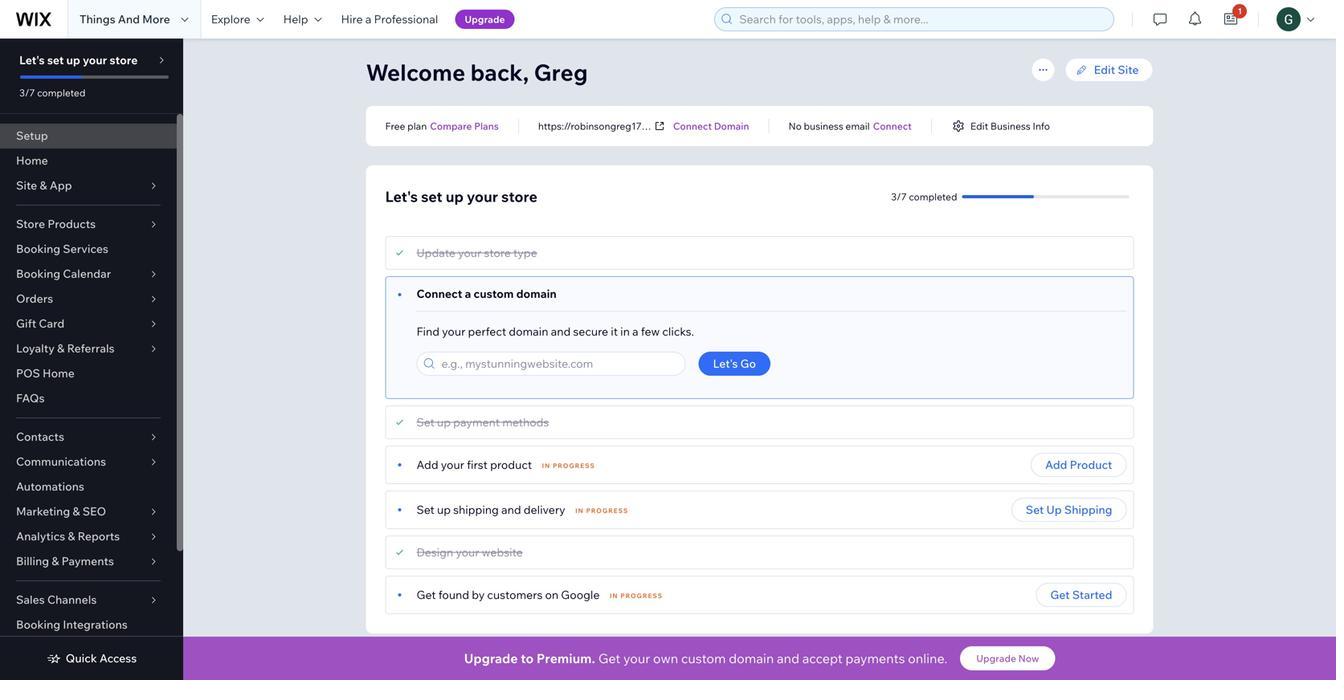 Task type: describe. For each thing, give the bounding box(es) containing it.
edit business info button
[[951, 119, 1050, 133]]

edit for edit site
[[1094, 63, 1115, 77]]

find your perfect domain and secure it in a few clicks.
[[417, 325, 694, 339]]

store
[[16, 217, 45, 231]]

1 horizontal spatial 3/7 completed
[[891, 191, 957, 203]]

integrations
[[63, 618, 128, 632]]

setup
[[16, 129, 48, 143]]

let's inside sidebar element
[[19, 53, 45, 67]]

booking integrations
[[16, 618, 128, 632]]

upgrade for upgrade now
[[976, 653, 1016, 665]]

plans
[[474, 120, 499, 132]]

hire a professional
[[341, 12, 438, 26]]

progress for get found by customers on google
[[621, 592, 663, 600]]

1 vertical spatial store
[[501, 188, 537, 206]]

sales
[[16, 593, 45, 607]]

free
[[385, 120, 405, 132]]

booking integrations link
[[0, 613, 177, 638]]

up left shipping
[[437, 503, 451, 517]]

booking calendar button
[[0, 262, 177, 287]]

google
[[561, 588, 600, 602]]

2 vertical spatial and
[[777, 651, 799, 667]]

in for add your first product
[[542, 462, 551, 470]]

gift card
[[16, 317, 64, 331]]

compare
[[430, 120, 472, 132]]

your right update
[[458, 246, 481, 260]]

connect a custom domain
[[417, 287, 557, 301]]

let's go button
[[699, 352, 770, 376]]

stands
[[665, 654, 701, 668]]

site & app button
[[0, 174, 177, 198]]

quick access
[[66, 652, 137, 666]]

help
[[283, 12, 308, 26]]

1 vertical spatial custom
[[681, 651, 726, 667]]

0 horizontal spatial and
[[501, 503, 521, 517]]

set for set up payment methods
[[417, 415, 435, 429]]

booking for booking calendar
[[16, 267, 60, 281]]

2 horizontal spatial connect
[[873, 120, 912, 132]]

product
[[490, 458, 532, 472]]

1 horizontal spatial and
[[551, 325, 571, 339]]

pos home link
[[0, 362, 177, 386]]

upgrade now button
[[960, 647, 1055, 671]]

greg
[[534, 58, 588, 86]]

and
[[118, 12, 140, 26]]

communications button
[[0, 450, 177, 475]]

a for professional
[[365, 12, 371, 26]]

your left the first
[[441, 458, 464, 472]]

2 vertical spatial domain
[[729, 651, 774, 667]]

products
[[48, 217, 96, 231]]

home link
[[0, 149, 177, 174]]

& for analytics
[[68, 529, 75, 543]]

booking for booking services
[[16, 242, 60, 256]]

0 vertical spatial custom
[[474, 287, 514, 301]]

upgrade button
[[455, 10, 515, 29]]

to
[[521, 651, 534, 667]]

booking services link
[[0, 237, 177, 262]]

0 vertical spatial home
[[16, 153, 48, 168]]

update your store type
[[417, 246, 537, 260]]

automations link
[[0, 475, 177, 500]]

loyalty
[[16, 341, 55, 355]]

e.g., mystunningwebsite.com field
[[437, 353, 680, 375]]

in
[[620, 325, 630, 339]]

on
[[545, 588, 558, 602]]

customers
[[487, 588, 543, 602]]

analytics
[[16, 529, 65, 543]]

connect for connect a custom domain
[[417, 287, 462, 301]]

delivery
[[524, 503, 565, 517]]

services
[[63, 242, 108, 256]]

email
[[845, 120, 870, 132]]

1 horizontal spatial 3/7
[[891, 191, 907, 203]]

found
[[438, 588, 469, 602]]

set up shipping button
[[1011, 498, 1127, 522]]

now
[[1018, 653, 1039, 665]]

booking for booking integrations
[[16, 618, 60, 632]]

let's inside button
[[713, 357, 738, 371]]

domain for custom
[[516, 287, 557, 301]]

help button
[[274, 0, 331, 39]]

product
[[1070, 458, 1112, 472]]

1 horizontal spatial get
[[598, 651, 621, 667]]

your right design
[[456, 545, 479, 560]]

in progress for add your first product
[[542, 462, 595, 470]]

own
[[653, 651, 678, 667]]

sales channels button
[[0, 588, 177, 613]]

no
[[788, 120, 802, 132]]

connect for connect domain
[[673, 120, 712, 132]]

1 horizontal spatial set
[[421, 188, 442, 206]]

orders
[[16, 292, 53, 306]]

get started
[[1050, 588, 1112, 602]]

hire
[[341, 12, 363, 26]]

methods
[[502, 415, 549, 429]]

wix
[[641, 654, 662, 668]]

progress for set up shipping and delivery
[[586, 507, 628, 515]]

get for get started
[[1050, 588, 1070, 602]]

billing
[[16, 554, 49, 568]]

welcome back, greg
[[366, 58, 588, 86]]

2 vertical spatial a
[[632, 325, 638, 339]]

site inside dropdown button
[[16, 178, 37, 192]]

communications
[[16, 455, 106, 469]]

business
[[804, 120, 843, 132]]

store products button
[[0, 212, 177, 237]]

3/7 inside sidebar element
[[19, 87, 35, 99]]

explore
[[211, 12, 250, 26]]

marketing & seo
[[16, 505, 106, 519]]

edit site link
[[1065, 58, 1153, 82]]

loyalty & referrals
[[16, 341, 115, 355]]

in for get found by customers on google
[[610, 592, 618, 600]]

add your first product
[[417, 458, 532, 472]]

orders button
[[0, 287, 177, 312]]

no business email connect
[[788, 120, 912, 132]]

gift
[[16, 317, 36, 331]]

pos
[[16, 366, 40, 380]]

more
[[142, 12, 170, 26]]

pos home
[[16, 366, 75, 380]]

up left the payment
[[437, 415, 451, 429]]

add product button
[[1031, 453, 1127, 477]]

edit for edit business info
[[970, 120, 988, 132]]



Task type: locate. For each thing, give the bounding box(es) containing it.
1 vertical spatial set
[[421, 188, 442, 206]]

1 vertical spatial in progress
[[575, 507, 628, 515]]

0 horizontal spatial 3/7
[[19, 87, 35, 99]]

& inside loyalty & referrals dropdown button
[[57, 341, 65, 355]]

get
[[417, 588, 436, 602], [1050, 588, 1070, 602], [598, 651, 621, 667]]

in for set up shipping and delivery
[[575, 507, 584, 515]]

in
[[542, 462, 551, 470], [575, 507, 584, 515], [610, 592, 618, 600]]

& right 'billing'
[[52, 554, 59, 568]]

clicks.
[[662, 325, 694, 339]]

2 horizontal spatial in
[[610, 592, 618, 600]]

0 vertical spatial let's
[[19, 53, 45, 67]]

booking inside the booking services link
[[16, 242, 60, 256]]

and left "your"
[[777, 651, 799, 667]]

3/7 up setup
[[19, 87, 35, 99]]

booking down store
[[16, 242, 60, 256]]

set up design
[[417, 503, 435, 517]]

progress right delivery
[[586, 507, 628, 515]]

get left found
[[417, 588, 436, 602]]

edit site
[[1094, 63, 1139, 77]]

0 vertical spatial domain
[[516, 287, 557, 301]]

progress right google
[[621, 592, 663, 600]]

up inside sidebar element
[[66, 53, 80, 67]]

let's up update
[[385, 188, 418, 206]]

2 vertical spatial booking
[[16, 618, 60, 632]]

your
[[810, 654, 833, 668]]

analytics & reports button
[[0, 525, 177, 550]]

upgrade left now
[[976, 653, 1016, 665]]

0 vertical spatial in
[[542, 462, 551, 470]]

edit inside button
[[970, 120, 988, 132]]

0 horizontal spatial edit
[[970, 120, 988, 132]]

3/7 completed inside sidebar element
[[19, 87, 85, 99]]

set left the payment
[[417, 415, 435, 429]]

2 vertical spatial let's
[[713, 357, 738, 371]]

hire a professional link
[[331, 0, 448, 39]]

1 vertical spatial edit
[[970, 120, 988, 132]]

upgrade for upgrade to premium. get your own custom domain and accept payments online.
[[464, 651, 518, 667]]

& up the billing & payments
[[68, 529, 75, 543]]

plan
[[407, 120, 427, 132]]

quick
[[66, 652, 97, 666]]

set for set up shipping
[[1026, 503, 1044, 517]]

0 vertical spatial a
[[365, 12, 371, 26]]

1 vertical spatial booking
[[16, 267, 60, 281]]

let's up setup
[[19, 53, 45, 67]]

progress for add your first product
[[553, 462, 595, 470]]

2 horizontal spatial and
[[777, 651, 799, 667]]

ukraine
[[729, 654, 771, 668]]

contacts
[[16, 430, 64, 444]]

your left own
[[623, 651, 650, 667]]

0 horizontal spatial completed
[[37, 87, 85, 99]]

1 horizontal spatial edit
[[1094, 63, 1115, 77]]

connect inside connect domain link
[[673, 120, 712, 132]]

store
[[110, 53, 138, 67], [501, 188, 537, 206], [484, 246, 511, 260]]

domain for perfect
[[509, 325, 548, 339]]

setup link
[[0, 124, 177, 149]]

0 vertical spatial set
[[47, 53, 64, 67]]

with
[[704, 654, 727, 668]]

booking
[[16, 242, 60, 256], [16, 267, 60, 281], [16, 618, 60, 632]]

booking inside booking calendar dropdown button
[[16, 267, 60, 281]]

set inside set up shipping button
[[1026, 503, 1044, 517]]

things
[[80, 12, 115, 26]]

& for site
[[40, 178, 47, 192]]

up down things
[[66, 53, 80, 67]]

1 vertical spatial in
[[575, 507, 584, 515]]

a for custom
[[465, 287, 471, 301]]

in right google
[[610, 592, 618, 600]]

connect right email
[[873, 120, 912, 132]]

in right delivery
[[575, 507, 584, 515]]

connect left domain
[[673, 120, 712, 132]]

1 vertical spatial home
[[43, 366, 75, 380]]

upgrade up welcome back, greg on the top of page
[[465, 13, 505, 25]]

it
[[611, 325, 618, 339]]

1 booking from the top
[[16, 242, 60, 256]]

& for marketing
[[73, 505, 80, 519]]

& inside site & app dropdown button
[[40, 178, 47, 192]]

0 vertical spatial site
[[1118, 63, 1139, 77]]

add for add your first product
[[417, 458, 438, 472]]

3/7 completed
[[19, 87, 85, 99], [891, 191, 957, 203]]

0 vertical spatial in progress
[[542, 462, 595, 470]]

accept
[[802, 651, 843, 667]]

booking services
[[16, 242, 108, 256]]

booking down sales
[[16, 618, 60, 632]]

your up update your store type
[[467, 188, 498, 206]]

few
[[641, 325, 660, 339]]

1 button
[[1213, 0, 1249, 39]]

and left delivery
[[501, 503, 521, 517]]

booking calendar
[[16, 267, 111, 281]]

2 horizontal spatial a
[[632, 325, 638, 339]]

custom right own
[[681, 651, 726, 667]]

& inside billing & payments dropdown button
[[52, 554, 59, 568]]

& for loyalty
[[57, 341, 65, 355]]

2 horizontal spatial let's
[[713, 357, 738, 371]]

& right loyalty
[[57, 341, 65, 355]]

2 vertical spatial in progress
[[610, 592, 663, 600]]

0 vertical spatial 3/7
[[19, 87, 35, 99]]

let's set up your store inside sidebar element
[[19, 53, 138, 67]]

0 horizontal spatial a
[[365, 12, 371, 26]]

3/7
[[19, 87, 35, 99], [891, 191, 907, 203]]

show your support button
[[778, 654, 879, 668]]

1 horizontal spatial a
[[465, 287, 471, 301]]

1 horizontal spatial add
[[1045, 458, 1067, 472]]

domain right perfect
[[509, 325, 548, 339]]

2 add from the left
[[1045, 458, 1067, 472]]

2 vertical spatial progress
[[621, 592, 663, 600]]

domain
[[516, 287, 557, 301], [509, 325, 548, 339], [729, 651, 774, 667]]

add for add product
[[1045, 458, 1067, 472]]

in progress for get found by customers on google
[[610, 592, 663, 600]]

1 vertical spatial site
[[16, 178, 37, 192]]

get inside button
[[1050, 588, 1070, 602]]

1 horizontal spatial connect
[[673, 120, 712, 132]]

edit
[[1094, 63, 1115, 77], [970, 120, 988, 132]]

professional
[[374, 12, 438, 26]]

your down things
[[83, 53, 107, 67]]

in progress for set up shipping and delivery
[[575, 507, 628, 515]]

business
[[990, 120, 1030, 132]]

0 vertical spatial edit
[[1094, 63, 1115, 77]]

& inside analytics & reports dropdown button
[[68, 529, 75, 543]]

let's set up your store up update your store type
[[385, 188, 537, 206]]

first
[[467, 458, 488, 472]]

your
[[83, 53, 107, 67], [467, 188, 498, 206], [458, 246, 481, 260], [442, 325, 465, 339], [441, 458, 464, 472], [456, 545, 479, 560], [623, 651, 650, 667]]

1 horizontal spatial let's set up your store
[[385, 188, 537, 206]]

connect up find
[[417, 287, 462, 301]]

0 horizontal spatial in
[[542, 462, 551, 470]]

and
[[551, 325, 571, 339], [501, 503, 521, 517], [777, 651, 799, 667]]

upgrade to premium. get your own custom domain and accept payments online.
[[464, 651, 947, 667]]

custom up perfect
[[474, 287, 514, 301]]

let's left go
[[713, 357, 738, 371]]

0 horizontal spatial add
[[417, 458, 438, 472]]

set left up
[[1026, 503, 1044, 517]]

things and more
[[80, 12, 170, 26]]

sales channels
[[16, 593, 97, 607]]

premium.
[[537, 651, 595, 667]]

connect domain
[[673, 120, 749, 132]]

seo
[[82, 505, 106, 519]]

free plan compare plans
[[385, 120, 499, 132]]

domain
[[714, 120, 749, 132]]

0 horizontal spatial 3/7 completed
[[19, 87, 85, 99]]

a right in
[[632, 325, 638, 339]]

1 vertical spatial 3/7 completed
[[891, 191, 957, 203]]

store inside sidebar element
[[110, 53, 138, 67]]

a down update your store type
[[465, 287, 471, 301]]

site
[[1118, 63, 1139, 77], [16, 178, 37, 192]]

by
[[472, 588, 485, 602]]

upgrade inside upgrade now button
[[976, 653, 1016, 665]]

access
[[99, 652, 137, 666]]

0 horizontal spatial set
[[47, 53, 64, 67]]

2 booking from the top
[[16, 267, 60, 281]]

& for billing
[[52, 554, 59, 568]]

& inside marketing & seo dropdown button
[[73, 505, 80, 519]]

store down things and more on the left of the page
[[110, 53, 138, 67]]

faqs
[[16, 391, 45, 405]]

upgrade left to
[[464, 651, 518, 667]]

2 horizontal spatial get
[[1050, 588, 1070, 602]]

1 horizontal spatial site
[[1118, 63, 1139, 77]]

0 vertical spatial and
[[551, 325, 571, 339]]

in right product
[[542, 462, 551, 470]]

1 horizontal spatial custom
[[681, 651, 726, 667]]

1 horizontal spatial let's
[[385, 188, 418, 206]]

3 booking from the top
[[16, 618, 60, 632]]

1 vertical spatial let's set up your store
[[385, 188, 537, 206]]

1 vertical spatial completed
[[909, 191, 957, 203]]

2 vertical spatial in
[[610, 592, 618, 600]]

add product
[[1045, 458, 1112, 472]]

store products
[[16, 217, 96, 231]]

in progress right google
[[610, 592, 663, 600]]

1 horizontal spatial in
[[575, 507, 584, 515]]

add inside add product button
[[1045, 458, 1067, 472]]

upgrade now
[[976, 653, 1039, 665]]

1 horizontal spatial completed
[[909, 191, 957, 203]]

booking up the orders on the left
[[16, 267, 60, 281]]

0 vertical spatial completed
[[37, 87, 85, 99]]

store up type
[[501, 188, 537, 206]]

1 vertical spatial domain
[[509, 325, 548, 339]]

0 horizontal spatial site
[[16, 178, 37, 192]]

1 vertical spatial 3/7
[[891, 191, 907, 203]]

0 vertical spatial booking
[[16, 242, 60, 256]]

in progress right delivery
[[575, 507, 628, 515]]

& left seo
[[73, 505, 80, 519]]

get left started
[[1050, 588, 1070, 602]]

1 vertical spatial a
[[465, 287, 471, 301]]

0 horizontal spatial get
[[417, 588, 436, 602]]

let's set up your store down things
[[19, 53, 138, 67]]

compare plans link
[[430, 119, 499, 133]]

progress up delivery
[[553, 462, 595, 470]]

shipping
[[453, 503, 499, 517]]

up up update
[[446, 188, 464, 206]]

1
[[1238, 6, 1242, 16]]

connect link
[[873, 119, 912, 133]]

analytics & reports
[[16, 529, 120, 543]]

website
[[482, 545, 523, 560]]

completed inside sidebar element
[[37, 87, 85, 99]]

1 vertical spatial and
[[501, 503, 521, 517]]

domain up find your perfect domain and secure it in a few clicks.
[[516, 287, 557, 301]]

in progress up delivery
[[542, 462, 595, 470]]

online.
[[908, 651, 947, 667]]

store left type
[[484, 246, 511, 260]]

set inside sidebar element
[[47, 53, 64, 67]]

home down loyalty & referrals
[[43, 366, 75, 380]]

add left product
[[1045, 458, 1067, 472]]

1 vertical spatial progress
[[586, 507, 628, 515]]

get left 'wix'
[[598, 651, 621, 667]]

welcome
[[366, 58, 465, 86]]

set up shipping
[[1026, 503, 1112, 517]]

update
[[417, 246, 455, 260]]

add left the first
[[417, 458, 438, 472]]

set up update
[[421, 188, 442, 206]]

0 horizontal spatial let's set up your store
[[19, 53, 138, 67]]

upgrade inside button
[[465, 13, 505, 25]]

secure
[[573, 325, 608, 339]]

a right hire
[[365, 12, 371, 26]]

set up setup
[[47, 53, 64, 67]]

referrals
[[67, 341, 115, 355]]

0 horizontal spatial connect
[[417, 287, 462, 301]]

card
[[39, 317, 64, 331]]

1 vertical spatial let's
[[385, 188, 418, 206]]

automations
[[16, 480, 84, 494]]

upgrade for upgrade
[[465, 13, 505, 25]]

0 vertical spatial 3/7 completed
[[19, 87, 85, 99]]

your right find
[[442, 325, 465, 339]]

0 vertical spatial progress
[[553, 462, 595, 470]]

booking inside booking integrations link
[[16, 618, 60, 632]]

channels
[[47, 593, 97, 607]]

sidebar element
[[0, 39, 183, 680]]

Search for tools, apps, help & more... field
[[734, 8, 1109, 31]]

3/7 completed up setup
[[19, 87, 85, 99]]

home down setup
[[16, 153, 48, 168]]

get for get found by customers on google
[[417, 588, 436, 602]]

let's set up your store
[[19, 53, 138, 67], [385, 188, 537, 206]]

0 horizontal spatial custom
[[474, 287, 514, 301]]

3/7 completed down connect link
[[891, 191, 957, 203]]

0 vertical spatial let's set up your store
[[19, 53, 138, 67]]

0 horizontal spatial let's
[[19, 53, 45, 67]]

add
[[417, 458, 438, 472], [1045, 458, 1067, 472]]

started
[[1072, 588, 1112, 602]]

marketing & seo button
[[0, 500, 177, 525]]

&
[[40, 178, 47, 192], [57, 341, 65, 355], [73, 505, 80, 519], [68, 529, 75, 543], [52, 554, 59, 568]]

& left app
[[40, 178, 47, 192]]

set
[[47, 53, 64, 67], [421, 188, 442, 206]]

set for set up shipping and delivery
[[417, 503, 435, 517]]

billing & payments button
[[0, 550, 177, 574]]

site & app
[[16, 178, 72, 192]]

design your website
[[417, 545, 523, 560]]

wix stands with ukraine show your support
[[641, 654, 879, 668]]

0 vertical spatial store
[[110, 53, 138, 67]]

1 add from the left
[[417, 458, 438, 472]]

3/7 down connect link
[[891, 191, 907, 203]]

and left "secure"
[[551, 325, 571, 339]]

your inside sidebar element
[[83, 53, 107, 67]]

domain right with on the right bottom of the page
[[729, 651, 774, 667]]

2 vertical spatial store
[[484, 246, 511, 260]]



Task type: vqa. For each thing, say whether or not it's contained in the screenshot.
available related to Easyship
no



